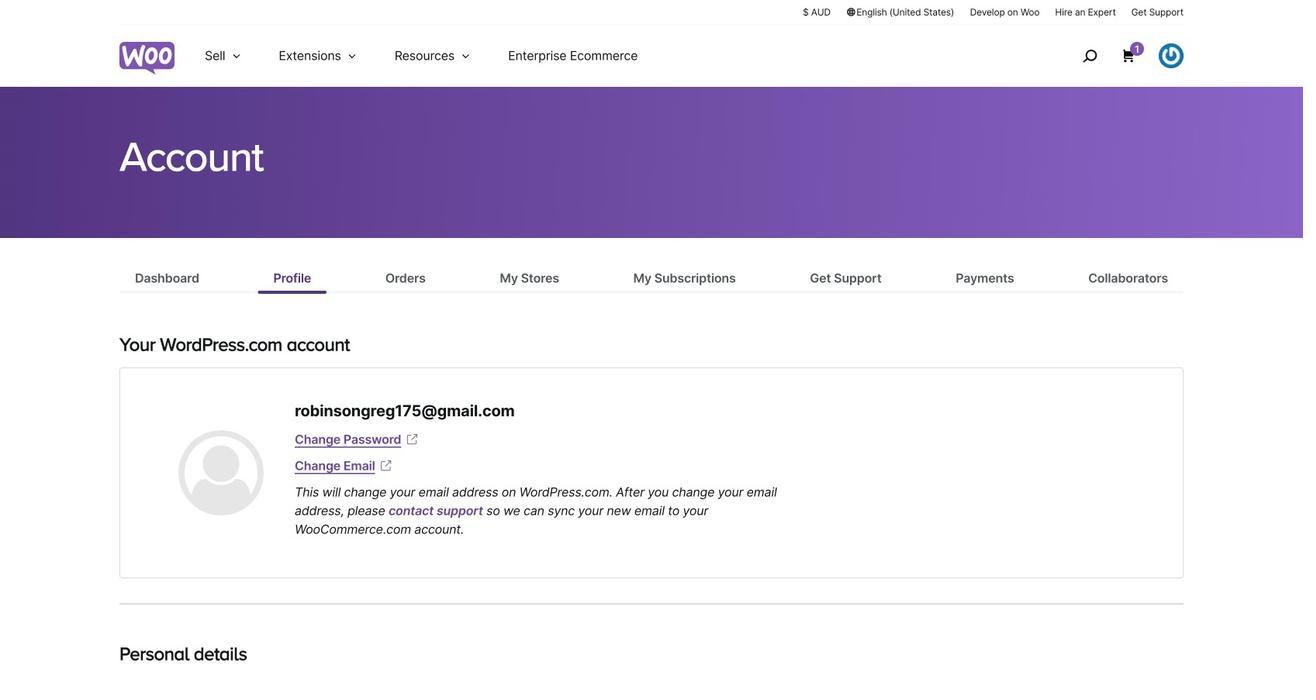 Task type: locate. For each thing, give the bounding box(es) containing it.
1 vertical spatial external link image
[[378, 458, 394, 474]]

0 vertical spatial external link image
[[404, 432, 420, 448]]

service navigation menu element
[[1050, 31, 1184, 81]]

open account menu image
[[1159, 43, 1184, 68]]

1 horizontal spatial external link image
[[404, 432, 420, 448]]

external link image
[[404, 432, 420, 448], [378, 458, 394, 474]]

gravatar image image
[[178, 431, 264, 516]]



Task type: vqa. For each thing, say whether or not it's contained in the screenshot.
Search image on the right of the page
yes



Task type: describe. For each thing, give the bounding box(es) containing it.
0 horizontal spatial external link image
[[378, 458, 394, 474]]

search image
[[1077, 43, 1102, 68]]



